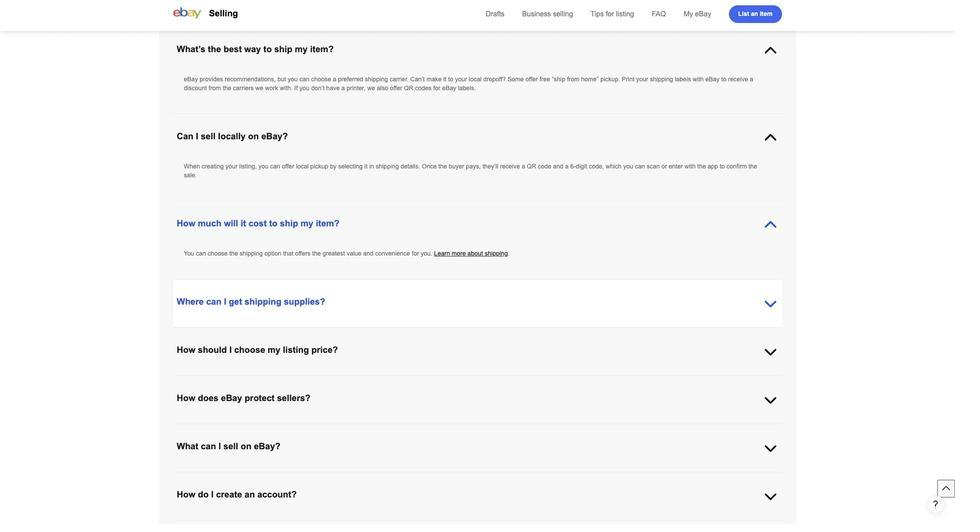 Task type: locate. For each thing, give the bounding box(es) containing it.
how left the do
[[177, 490, 195, 500]]

1 horizontal spatial or
[[662, 163, 667, 170]]

i for choose
[[229, 345, 232, 355]]

1 horizontal spatial branded
[[681, 328, 704, 335]]

digit
[[576, 163, 587, 170]]

1 horizontal spatial local
[[469, 76, 482, 83]]

faq link
[[652, 10, 666, 18]]

i right should
[[229, 345, 232, 355]]

1 branded from the left
[[531, 328, 554, 335]]

free left boxes
[[390, 328, 400, 335]]

0 vertical spatial with
[[693, 76, 704, 83]]

or right home
[[372, 328, 378, 335]]

convenience
[[375, 250, 410, 257]]

it right the make
[[444, 76, 447, 83]]

1 how from the top
[[177, 219, 195, 228]]

2 vertical spatial from
[[420, 328, 433, 335]]

0 vertical spatial and
[[553, 163, 564, 170]]

i right what at the left bottom of the page
[[219, 442, 221, 451]]

how should i choose my listing price?
[[177, 345, 338, 355]]

you
[[184, 250, 194, 257], [184, 328, 194, 335]]

1 horizontal spatial it
[[365, 163, 368, 170]]

home
[[355, 328, 370, 335]]

0 horizontal spatial we
[[255, 85, 263, 92]]

it inside ebay provides recommendations, but you can choose a preferred shipping carrier. can't make it to your local dropoff? some offer free "ship from home" pickup. print your shipping labels with ebay to receive a discount from the carriers we work with. if you don't have a printer, we also offer qr codes for ebay labels.
[[444, 76, 447, 83]]

0 vertical spatial .
[[508, 250, 510, 257]]

enter
[[669, 163, 683, 170]]

tips for listing link
[[591, 10, 634, 18]]

ship up but
[[274, 44, 293, 54]]

free
[[540, 76, 550, 83], [390, 328, 400, 335]]

2 horizontal spatial from
[[567, 76, 580, 83]]

you for how
[[184, 250, 194, 257]]

supplies up the how should i choose my listing price?
[[261, 328, 284, 335]]

qr
[[404, 85, 413, 92], [527, 163, 536, 170]]

listing down may on the left of the page
[[283, 345, 309, 355]]

with
[[693, 76, 704, 83], [685, 163, 696, 170]]

0 horizontal spatial and
[[363, 250, 374, 257]]

0 horizontal spatial local
[[296, 163, 309, 170]]

1 vertical spatial ship
[[280, 219, 298, 228]]

2 vertical spatial an
[[245, 490, 255, 500]]

1 horizontal spatial we
[[367, 85, 375, 92]]

for
[[606, 10, 614, 18], [433, 85, 441, 92], [412, 250, 419, 257]]

will
[[224, 219, 238, 228]]

what can i sell on ebay?
[[177, 442, 281, 451]]

supplies?
[[284, 297, 325, 307]]

i for create
[[211, 490, 214, 500]]

0 vertical spatial get
[[229, 297, 242, 307]]

can
[[300, 76, 310, 83], [270, 163, 280, 170], [635, 163, 645, 170], [196, 250, 206, 257], [206, 297, 222, 307], [196, 328, 206, 335], [201, 442, 216, 451]]

1 horizontal spatial qr
[[527, 163, 536, 170]]

2 you from the top
[[184, 328, 194, 335]]

2 vertical spatial choose
[[234, 345, 265, 355]]

offer inside when creating your listing, you can offer local pickup by selecting it in shipping details. once the buyer pays, they'll receive a qr code and a 6-digit code, which you can scan or enter with the app to confirm the sale.
[[282, 163, 294, 170]]

ebay right buy
[[665, 328, 680, 335]]

local left pickup
[[296, 163, 309, 170]]

2 horizontal spatial an
[[751, 10, 758, 17]]

and right "value"
[[363, 250, 374, 257]]

with inside ebay provides recommendations, but you can choose a preferred shipping carrier. can't make it to your local dropoff? some offer free "ship from home" pickup. print your shipping labels with ebay to receive a discount from the carriers we work with. if you don't have a printer, we also offer qr codes for ebay labels.
[[693, 76, 704, 83]]

that
[[283, 250, 294, 257]]

an right for
[[469, 328, 476, 335]]

1 you from the top
[[184, 250, 194, 257]]

4 how from the top
[[177, 490, 195, 500]]

1 vertical spatial listing
[[283, 345, 309, 355]]

1 we from the left
[[255, 85, 263, 92]]

0 horizontal spatial your
[[226, 163, 238, 170]]

selecting
[[338, 163, 363, 170]]

qr inside ebay provides recommendations, but you can choose a preferred shipping carrier. can't make it to your local dropoff? some offer free "ship from home" pickup. print your shipping labels with ebay to receive a discount from the carriers we work with. if you don't have a printer, we also offer qr codes for ebay labels.
[[404, 85, 413, 92]]

discount
[[184, 85, 207, 92]]

we left work
[[255, 85, 263, 92]]

shipping left supplies?
[[245, 297, 282, 307]]

choose up don't
[[311, 76, 331, 83]]

creating
[[202, 163, 224, 170]]

i for sell
[[219, 442, 221, 451]]

how
[[177, 219, 195, 228], [177, 345, 195, 355], [177, 393, 195, 403], [177, 490, 195, 500]]

offer down carrier. on the top left of the page
[[390, 85, 402, 92]]

0 horizontal spatial free
[[390, 328, 400, 335]]

2 horizontal spatial your
[[636, 76, 649, 83]]

0 vertical spatial receive
[[728, 76, 748, 83]]

the right confirm
[[749, 163, 758, 170]]

2 horizontal spatial offer
[[526, 76, 538, 83]]

can left scan
[[635, 163, 645, 170]]

qr left "code"
[[527, 163, 536, 170]]

how left the much
[[177, 219, 195, 228]]

help, opens dialogs image
[[932, 501, 940, 509]]

don't
[[311, 85, 325, 92]]

0 horizontal spatial offer
[[282, 163, 294, 170]]

where can i get shipping supplies?
[[177, 297, 325, 307]]

from right "ship
[[567, 76, 580, 83]]

your up labels.
[[455, 76, 467, 83]]

you can choose the shipping option that offers the greatest value and convenience for you. learn more about shipping .
[[184, 250, 510, 257]]

offers
[[295, 250, 311, 257]]

i up any
[[224, 297, 226, 307]]

0 horizontal spatial receive
[[500, 163, 520, 170]]

local inside when creating your listing, you can offer local pickup by selecting it in shipping details. once the buyer pays, they'll receive a qr code and a 6-digit code, which you can scan or enter with the app to confirm the sale.
[[296, 163, 309, 170]]

2 packaging from the left
[[706, 328, 734, 335]]

the down will
[[229, 250, 238, 257]]

i right can
[[196, 131, 198, 141]]

listing right 'tips'
[[616, 10, 634, 18]]

your left listing,
[[226, 163, 238, 170]]

choose down the much
[[208, 250, 228, 257]]

with right labels
[[693, 76, 704, 83]]

0 horizontal spatial an
[[245, 490, 255, 500]]

are
[[580, 328, 589, 335]]

branded right buy
[[681, 328, 704, 335]]

1 vertical spatial my
[[301, 219, 314, 228]]

how do i create an account?
[[177, 490, 297, 500]]

it right will
[[241, 219, 246, 228]]

1 vertical spatial sell
[[224, 442, 238, 451]]

1 vertical spatial receive
[[500, 163, 520, 170]]

item?
[[310, 44, 334, 54], [316, 219, 340, 228]]

1 horizontal spatial an
[[469, 328, 476, 335]]

2 horizontal spatial choose
[[311, 76, 331, 83]]

for
[[458, 328, 468, 335]]

1 horizontal spatial free
[[540, 76, 550, 83]]

1 vertical spatial free
[[390, 328, 400, 335]]

how left does
[[177, 393, 195, 403]]

your right print
[[636, 76, 649, 83]]

2 horizontal spatial for
[[606, 10, 614, 18]]

i right the do
[[211, 490, 214, 500]]

get right home
[[379, 328, 388, 335]]

3 how from the top
[[177, 393, 195, 403]]

item? up don't
[[310, 44, 334, 54]]

0 vertical spatial qr
[[404, 85, 413, 92]]

sell right what at the left bottom of the page
[[224, 442, 238, 451]]

shipping right in
[[376, 163, 399, 170]]

we left also
[[367, 85, 375, 92]]

to right "way"
[[264, 44, 272, 54]]

tips
[[591, 10, 604, 18]]

qr inside when creating your listing, you can offer local pickup by selecting it in shipping details. once the buyer pays, they'll receive a qr code and a 6-digit code, which you can scan or enter with the app to confirm the sale.
[[527, 163, 536, 170]]

what
[[177, 442, 198, 451]]

.
[[508, 250, 510, 257], [734, 328, 736, 335]]

0 vertical spatial sell
[[201, 131, 216, 141]]

0 vertical spatial or
[[662, 163, 667, 170]]

about
[[468, 250, 483, 257]]

how for how does ebay protect sellers?
[[177, 393, 195, 403]]

1 vertical spatial offer
[[390, 85, 402, 92]]

0 horizontal spatial branded
[[531, 328, 554, 335]]

1 vertical spatial on
[[241, 442, 252, 451]]

code
[[538, 163, 552, 170]]

1 vertical spatial with
[[685, 163, 696, 170]]

1 vertical spatial it
[[365, 163, 368, 170]]

1 vertical spatial ebay?
[[254, 442, 281, 451]]

ebay
[[695, 10, 711, 18], [184, 76, 198, 83], [706, 76, 720, 83], [442, 85, 456, 92], [516, 328, 530, 335], [665, 328, 680, 335], [221, 393, 242, 403]]

0 horizontal spatial it
[[241, 219, 246, 228]]

0 vertical spatial on
[[248, 131, 259, 141]]

can right listing,
[[270, 163, 280, 170]]

from down provides
[[209, 85, 221, 92]]

1 horizontal spatial receive
[[728, 76, 748, 83]]

and right "code"
[[553, 163, 564, 170]]

you right listing,
[[259, 163, 269, 170]]

1 vertical spatial qr
[[527, 163, 536, 170]]

offer right some
[[526, 76, 538, 83]]

your
[[455, 76, 467, 83], [636, 76, 649, 83], [226, 163, 238, 170]]

shipping left option
[[240, 250, 263, 257]]

drafts link
[[486, 10, 505, 18]]

0 vertical spatial ebay?
[[261, 131, 288, 141]]

carriers
[[233, 85, 254, 92]]

the inside ebay provides recommendations, but you can choose a preferred shipping carrier. can't make it to your local dropoff? some offer free "ship from home" pickup. print your shipping labels with ebay to receive a discount from the carriers we work with. if you don't have a printer, we also offer qr codes for ebay labels.
[[223, 85, 231, 92]]

ebay right labels
[[706, 76, 720, 83]]

to right app
[[720, 163, 725, 170]]

2 branded from the left
[[681, 328, 704, 335]]

when creating your listing, you can offer local pickup by selecting it in shipping details. once the buyer pays, they'll receive a qr code and a 6-digit code, which you can scan or enter with the app to confirm the sale.
[[184, 163, 758, 179]]

can right what at the left bottom of the page
[[201, 442, 216, 451]]

choose inside ebay provides recommendations, but you can choose a preferred shipping carrier. can't make it to your local dropoff? some offer free "ship from home" pickup. print your shipping labels with ebay to receive a discount from the carriers we work with. if you don't have a printer, we also offer qr codes for ebay labels.
[[311, 76, 331, 83]]

pickup
[[310, 163, 328, 170]]

free inside ebay provides recommendations, but you can choose a preferred shipping carrier. can't make it to your local dropoff? some offer free "ship from home" pickup. print your shipping labels with ebay to receive a discount from the carriers we work with. if you don't have a printer, we also offer qr codes for ebay labels.
[[540, 76, 550, 83]]

business selling
[[522, 10, 573, 18]]

1 horizontal spatial and
[[553, 163, 564, 170]]

0 vertical spatial an
[[751, 10, 758, 17]]

sell right can
[[201, 131, 216, 141]]

have right don't
[[326, 85, 340, 92]]

1 vertical spatial get
[[379, 328, 388, 335]]

shipping up also
[[365, 76, 388, 83]]

can i sell locally on ebay?
[[177, 131, 288, 141]]

1 vertical spatial have
[[333, 328, 346, 335]]

or right scan
[[662, 163, 667, 170]]

they'll
[[483, 163, 499, 170]]

1 horizontal spatial supplies
[[556, 328, 579, 335]]

0 horizontal spatial choose
[[208, 250, 228, 257]]

0 horizontal spatial sell
[[201, 131, 216, 141]]

free left "ship
[[540, 76, 550, 83]]

branded right "touch,"
[[531, 328, 554, 335]]

option
[[265, 250, 281, 257]]

i
[[196, 131, 198, 141], [224, 297, 226, 307], [229, 345, 232, 355], [219, 442, 221, 451], [211, 490, 214, 500]]

price?
[[312, 345, 338, 355]]

it left in
[[365, 163, 368, 170]]

have inside ebay provides recommendations, but you can choose a preferred shipping carrier. can't make it to your local dropoff? some offer free "ship from home" pickup. print your shipping labels with ebay to receive a discount from the carriers we work with. if you don't have a printer, we also offer qr codes for ebay labels.
[[326, 85, 340, 92]]

available
[[591, 328, 616, 335]]

2 horizontal spatial it
[[444, 76, 447, 83]]

0 vertical spatial free
[[540, 76, 550, 83]]

ship up that at the left of page
[[280, 219, 298, 228]]

how much will it cost to ship my item?
[[177, 219, 340, 228]]

get
[[229, 297, 242, 307], [379, 328, 388, 335]]

2 how from the top
[[177, 345, 195, 355]]

1 vertical spatial or
[[372, 328, 378, 335]]

on
[[248, 131, 259, 141], [241, 442, 252, 451]]

for down the make
[[433, 85, 441, 92]]

selling
[[553, 10, 573, 18]]

2 vertical spatial it
[[241, 219, 246, 228]]

2 vertical spatial for
[[412, 250, 419, 257]]

with right enter
[[685, 163, 696, 170]]

0 vertical spatial for
[[606, 10, 614, 18]]

how does ebay protect sellers?
[[177, 393, 311, 403]]

1 vertical spatial you
[[184, 328, 194, 335]]

choose right should
[[234, 345, 265, 355]]

supplies left are
[[556, 328, 579, 335]]

an right list
[[751, 10, 758, 17]]

how left should
[[177, 345, 195, 355]]

ebay up discount
[[184, 76, 198, 83]]

0 vertical spatial it
[[444, 76, 447, 83]]

buy
[[653, 328, 664, 335]]

2 we from the left
[[367, 85, 375, 92]]

1 horizontal spatial for
[[433, 85, 441, 92]]

0 horizontal spatial from
[[209, 85, 221, 92]]

0 vertical spatial listing
[[616, 10, 634, 18]]

1 horizontal spatial sell
[[224, 442, 238, 451]]

offer left pickup
[[282, 163, 294, 170]]

boxes
[[402, 328, 419, 335]]

can right but
[[300, 76, 310, 83]]

have
[[326, 85, 340, 92], [333, 328, 346, 335]]

0 horizontal spatial or
[[372, 328, 378, 335]]

you right which
[[624, 163, 634, 170]]

2 vertical spatial my
[[268, 345, 281, 355]]

1 horizontal spatial choose
[[234, 345, 265, 355]]

should
[[198, 345, 227, 355]]

ship
[[274, 44, 293, 54], [280, 219, 298, 228]]

get up any
[[229, 297, 242, 307]]

1 horizontal spatial from
[[420, 328, 433, 335]]

any
[[219, 328, 229, 335]]

0 vertical spatial my
[[295, 44, 308, 54]]

0 vertical spatial you
[[184, 250, 194, 257]]

qr down can't
[[404, 85, 413, 92]]

what's the best way to ship my item?
[[177, 44, 334, 54]]

ebay provides recommendations, but you can choose a preferred shipping carrier. can't make it to your local dropoff? some offer free "ship from home" pickup. print your shipping labels with ebay to receive a discount from the carriers we work with. if you don't have a printer, we also offer qr codes for ebay labels.
[[184, 76, 754, 92]]

item? up greatest
[[316, 219, 340, 228]]

best
[[224, 44, 242, 54]]

an right create
[[245, 490, 255, 500]]

2 vertical spatial offer
[[282, 163, 294, 170]]

1 horizontal spatial packaging
[[706, 328, 734, 335]]

1 horizontal spatial get
[[379, 328, 388, 335]]

0 vertical spatial choose
[[311, 76, 331, 83]]

an
[[751, 10, 758, 17], [469, 328, 476, 335], [245, 490, 255, 500]]

from right boxes
[[420, 328, 433, 335]]

have left at
[[333, 328, 346, 335]]

the left carriers
[[223, 85, 231, 92]]

1 vertical spatial .
[[734, 328, 736, 335]]

the
[[208, 44, 221, 54], [223, 85, 231, 92], [439, 163, 447, 170], [698, 163, 706, 170], [749, 163, 758, 170], [229, 250, 238, 257], [312, 250, 321, 257]]

1 vertical spatial item?
[[316, 219, 340, 228]]

ebay left labels.
[[442, 85, 456, 92]]

a
[[333, 76, 336, 83], [750, 76, 754, 83], [342, 85, 345, 92], [522, 163, 525, 170], [565, 163, 569, 170]]

1 packaging from the left
[[231, 328, 259, 335]]

0 horizontal spatial supplies
[[261, 328, 284, 335]]

for right 'tips'
[[606, 10, 614, 18]]

can
[[177, 131, 194, 141]]

or inside when creating your listing, you can offer local pickup by selecting it in shipping details. once the buyer pays, they'll receive a qr code and a 6-digit code, which you can scan or enter with the app to confirm the sale.
[[662, 163, 667, 170]]

1 vertical spatial for
[[433, 85, 441, 92]]

0 horizontal spatial listing
[[283, 345, 309, 355]]

local up labels.
[[469, 76, 482, 83]]

my
[[684, 10, 693, 18]]

make
[[427, 76, 442, 83]]

for left you.
[[412, 250, 419, 257]]

0 horizontal spatial get
[[229, 297, 242, 307]]

0 horizontal spatial packaging
[[231, 328, 259, 335]]

0 horizontal spatial for
[[412, 250, 419, 257]]

0 vertical spatial have
[[326, 85, 340, 92]]



Task type: describe. For each thing, give the bounding box(es) containing it.
some
[[508, 76, 524, 83]]

local inside ebay provides recommendations, but you can choose a preferred shipping carrier. can't make it to your local dropoff? some offer free "ship from home" pickup. print your shipping labels with ebay to receive a discount from the carriers we work with. if you don't have a printer, we also offer qr codes for ebay labels.
[[469, 76, 482, 83]]

at
[[348, 328, 353, 335]]

do
[[198, 490, 209, 500]]

0 vertical spatial offer
[[526, 76, 538, 83]]

cost
[[249, 219, 267, 228]]

you for where
[[184, 328, 194, 335]]

can right where
[[206, 297, 222, 307]]

carriers.
[[434, 328, 457, 335]]

work
[[265, 85, 278, 92]]

buyer
[[449, 163, 464, 170]]

scan
[[647, 163, 660, 170]]

1 horizontal spatial listing
[[616, 10, 634, 18]]

drafts
[[486, 10, 505, 18]]

if
[[294, 85, 298, 92]]

1 horizontal spatial your
[[455, 76, 467, 83]]

ebay right "touch,"
[[516, 328, 530, 335]]

you up if
[[288, 76, 298, 83]]

list an item
[[738, 10, 773, 17]]

purchase.
[[624, 328, 651, 335]]

codes
[[415, 85, 432, 92]]

you can use any packaging supplies you may already have at home or get free boxes from carriers. for an added touch, ebay branded supplies are available to purchase. buy ebay branded packaging .
[[184, 328, 736, 335]]

6-
[[571, 163, 576, 170]]

touch,
[[497, 328, 514, 335]]

ebay right does
[[221, 393, 242, 403]]

1 vertical spatial an
[[469, 328, 476, 335]]

how for how much will it cost to ship my item?
[[177, 219, 195, 228]]

app
[[708, 163, 718, 170]]

but
[[278, 76, 286, 83]]

the left app
[[698, 163, 706, 170]]

and inside when creating your listing, you can offer local pickup by selecting it in shipping details. once the buyer pays, they'll receive a qr code and a 6-digit code, which you can scan or enter with the app to confirm the sale.
[[553, 163, 564, 170]]

confirm
[[727, 163, 747, 170]]

preferred
[[338, 76, 363, 83]]

home"
[[581, 76, 599, 83]]

2 supplies from the left
[[556, 328, 579, 335]]

my ebay link
[[684, 10, 711, 18]]

carrier.
[[390, 76, 409, 83]]

can inside ebay provides recommendations, but you can choose a preferred shipping carrier. can't make it to your local dropoff? some offer free "ship from home" pickup. print your shipping labels with ebay to receive a discount from the carriers we work with. if you don't have a printer, we also offer qr codes for ebay labels.
[[300, 76, 310, 83]]

1 horizontal spatial .
[[734, 328, 736, 335]]

receive inside when creating your listing, you can offer local pickup by selecting it in shipping details. once the buyer pays, they'll receive a qr code and a 6-digit code, which you can scan or enter with the app to confirm the sale.
[[500, 163, 520, 170]]

my ebay
[[684, 10, 711, 18]]

can't
[[410, 76, 425, 83]]

business
[[522, 10, 551, 18]]

on for sell
[[241, 442, 252, 451]]

shipping left labels
[[650, 76, 673, 83]]

faq
[[652, 10, 666, 18]]

the right once
[[439, 163, 447, 170]]

provides
[[200, 76, 223, 83]]

use
[[208, 328, 218, 335]]

learn
[[434, 250, 450, 257]]

1 supplies from the left
[[261, 328, 284, 335]]

greatest
[[323, 250, 345, 257]]

print
[[622, 76, 635, 83]]

1 vertical spatial choose
[[208, 250, 228, 257]]

labels.
[[458, 85, 476, 92]]

the right offers
[[312, 250, 321, 257]]

0 vertical spatial from
[[567, 76, 580, 83]]

what's
[[177, 44, 205, 54]]

with.
[[280, 85, 293, 92]]

can left use
[[196, 328, 206, 335]]

selling
[[209, 8, 238, 18]]

way
[[244, 44, 261, 54]]

you left may on the left of the page
[[286, 328, 296, 335]]

by
[[330, 163, 337, 170]]

your inside when creating your listing, you can offer local pickup by selecting it in shipping details. once the buyer pays, they'll receive a qr code and a 6-digit code, which you can scan or enter with the app to confirm the sale.
[[226, 163, 238, 170]]

to right available at bottom
[[617, 328, 622, 335]]

to right the make
[[448, 76, 454, 83]]

0 vertical spatial item?
[[310, 44, 334, 54]]

shipping right about
[[485, 250, 508, 257]]

ebay? for what can i sell on ebay?
[[254, 442, 281, 451]]

details.
[[401, 163, 420, 170]]

shipping inside when creating your listing, you can offer local pickup by selecting it in shipping details. once the buyer pays, they'll receive a qr code and a 6-digit code, which you can scan or enter with the app to confirm the sale.
[[376, 163, 399, 170]]

pays,
[[466, 163, 481, 170]]

item
[[760, 10, 773, 17]]

create
[[216, 490, 242, 500]]

an inside list an item link
[[751, 10, 758, 17]]

can down the much
[[196, 250, 206, 257]]

sellers?
[[277, 393, 311, 403]]

listing,
[[239, 163, 257, 170]]

locally
[[218, 131, 246, 141]]

receive inside ebay provides recommendations, but you can choose a preferred shipping carrier. can't make it to your local dropoff? some offer free "ship from home" pickup. print your shipping labels with ebay to receive a discount from the carriers we work with. if you don't have a printer, we also offer qr codes for ebay labels.
[[728, 76, 748, 83]]

much
[[198, 219, 222, 228]]

dropoff?
[[483, 76, 506, 83]]

the left best
[[208, 44, 221, 54]]

0 horizontal spatial .
[[508, 250, 510, 257]]

list
[[738, 10, 749, 17]]

recommendations,
[[225, 76, 276, 83]]

"ship
[[552, 76, 566, 83]]

1 vertical spatial and
[[363, 250, 374, 257]]

labels
[[675, 76, 691, 83]]

it inside when creating your listing, you can offer local pickup by selecting it in shipping details. once the buyer pays, they'll receive a qr code and a 6-digit code, which you can scan or enter with the app to confirm the sale.
[[365, 163, 368, 170]]

tips for listing
[[591, 10, 634, 18]]

on for locally
[[248, 131, 259, 141]]

you.
[[421, 250, 433, 257]]

0 vertical spatial ship
[[274, 44, 293, 54]]

how for how do i create an account?
[[177, 490, 195, 500]]

pickup.
[[601, 76, 620, 83]]

protect
[[245, 393, 275, 403]]

to right labels
[[722, 76, 727, 83]]

i for get
[[224, 297, 226, 307]]

does
[[198, 393, 219, 403]]

already
[[311, 328, 331, 335]]

where
[[177, 297, 204, 307]]

to inside when creating your listing, you can offer local pickup by selecting it in shipping details. once the buyer pays, they'll receive a qr code and a 6-digit code, which you can scan or enter with the app to confirm the sale.
[[720, 163, 725, 170]]

how for how should i choose my listing price?
[[177, 345, 195, 355]]

ebay? for can i sell locally on ebay?
[[261, 131, 288, 141]]

you right if
[[300, 85, 310, 92]]

learn more about shipping link
[[434, 250, 508, 257]]

1 horizontal spatial offer
[[390, 85, 402, 92]]

to right cost
[[269, 219, 278, 228]]

added
[[478, 328, 495, 335]]

also
[[377, 85, 388, 92]]

which
[[606, 163, 622, 170]]

for inside ebay provides recommendations, but you can choose a preferred shipping carrier. can't make it to your local dropoff? some offer free "ship from home" pickup. print your shipping labels with ebay to receive a discount from the carriers we work with. if you don't have a printer, we also offer qr codes for ebay labels.
[[433, 85, 441, 92]]

1 vertical spatial from
[[209, 85, 221, 92]]

list an item link
[[729, 5, 782, 23]]

buy ebay branded packaging link
[[653, 328, 734, 335]]

printer,
[[347, 85, 366, 92]]

with inside when creating your listing, you can offer local pickup by selecting it in shipping details. once the buyer pays, they'll receive a qr code and a 6-digit code, which you can scan or enter with the app to confirm the sale.
[[685, 163, 696, 170]]

ebay right my on the right top
[[695, 10, 711, 18]]

business selling link
[[522, 10, 573, 18]]

more
[[452, 250, 466, 257]]

account?
[[257, 490, 297, 500]]



Task type: vqa. For each thing, say whether or not it's contained in the screenshot.
Number of bids: most first Number
no



